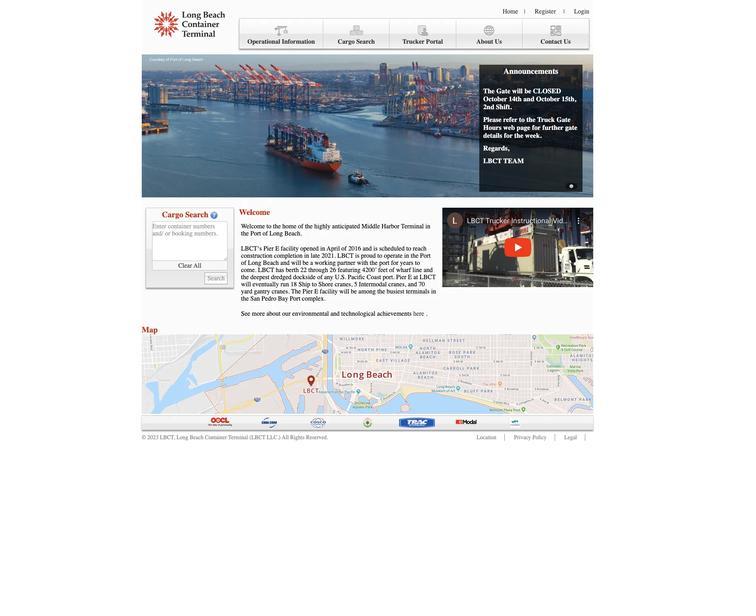 Task type: describe. For each thing, give the bounding box(es) containing it.
contact us
[[541, 38, 571, 45]]

in right operate
[[404, 252, 409, 259]]

login link
[[574, 8, 590, 15]]

a
[[310, 259, 313, 267]]

in inside welcome to the home of the highly anticipated middle harbor terminal in the port of long beach.
[[426, 223, 431, 230]]

privacy policy link
[[514, 434, 547, 441]]

0 vertical spatial e
[[275, 245, 279, 252]]

april
[[327, 245, 340, 252]]

the gate will be closed october 14th and october 15th, 2nd shift.
[[484, 87, 576, 111]]

the inside "lbct's pier e facility opened in april of 2016 and is scheduled to reach construction completion in late 2021.  lbct is proud to operate in the port of long beach and will be a working partner with the port for years to come.  lbct has berth 22 through 26 featuring 4200' feet of wharf line and the deepest dredged dockside of any u.s. pacific coast port. pier e at lbct will eventually run 18 ship to shore cranes, 5 intermodal cranes, and 70 yard gantry cranes. the pier e facility will be among the busiest terminals in the san pedro bay port complex."
[[291, 288, 301, 295]]

to right ship
[[312, 281, 317, 288]]

u.s.
[[335, 274, 346, 281]]

about us
[[477, 38, 502, 45]]

1 horizontal spatial pier
[[303, 288, 313, 295]]

long inside welcome to the home of the highly anticipated middle harbor terminal in the port of long beach.
[[270, 230, 283, 237]]

1 vertical spatial port
[[420, 252, 431, 259]]

port.
[[383, 274, 395, 281]]

and left technological
[[331, 310, 340, 317]]

more
[[252, 310, 265, 317]]

lbct right at
[[420, 274, 436, 281]]

14th and
[[509, 95, 535, 103]]

yard
[[241, 288, 252, 295]]

2 horizontal spatial pier
[[396, 274, 407, 281]]

achievements
[[377, 310, 412, 317]]

proud
[[361, 252, 376, 259]]

the left home on the left top of the page
[[273, 223, 281, 230]]

lbct down the regards,​
[[484, 157, 502, 165]]

line
[[413, 267, 422, 274]]

details
[[484, 132, 503, 139]]

portal
[[426, 38, 443, 45]]

2 vertical spatial e
[[314, 288, 318, 295]]

1 vertical spatial cargo
[[162, 210, 183, 219]]

any
[[324, 274, 333, 281]]

1 | from the left
[[524, 8, 525, 15]]

and right the 2016
[[363, 245, 372, 252]]

5
[[354, 281, 358, 288]]

lbct's pier e facility opened in april of 2016 and is scheduled to reach construction completion in late 2021.  lbct is proud to operate in the port of long beach and will be a working partner with the port for years to come.  lbct has berth 22 through 26 featuring 4200' feet of wharf line and the deepest dredged dockside of any u.s. pacific coast port. pier e at lbct will eventually run 18 ship to shore cranes, 5 intermodal cranes, and 70 yard gantry cranes. the pier e facility will be among the busiest terminals in the san pedro bay port complex.
[[241, 245, 436, 302]]

of right feet
[[389, 267, 395, 274]]

2 october from the left
[[536, 95, 560, 103]]

anticipated
[[332, 223, 360, 230]]

the left highly
[[305, 223, 313, 230]]

coast
[[367, 274, 381, 281]]

among
[[359, 288, 376, 295]]

2 cranes, from the left
[[389, 281, 406, 288]]

2021.
[[322, 252, 336, 259]]

container
[[205, 434, 227, 441]]

2 vertical spatial be
[[351, 288, 357, 295]]

has
[[276, 267, 284, 274]]

to inside the please refer to the truck gate hours web page for further gate details for the week.
[[519, 116, 525, 124]]

gate inside the please refer to the truck gate hours web page for further gate details for the week.
[[557, 116, 571, 124]]

gantry
[[254, 288, 270, 295]]

map
[[142, 325, 158, 335]]

about us link
[[456, 21, 523, 49]]

operational information link
[[240, 21, 323, 49]]

pacific
[[348, 274, 365, 281]]

trucker
[[403, 38, 425, 45]]

and left "70" in the top of the page
[[408, 281, 417, 288]]

web
[[503, 124, 515, 132]]

shore
[[318, 281, 333, 288]]

in left late
[[304, 252, 309, 259]]

2nd
[[484, 103, 495, 111]]

cargo search inside cargo search link
[[338, 38, 375, 45]]

pedro
[[262, 295, 276, 302]]

1 horizontal spatial all
[[282, 434, 289, 441]]

lbct team
[[484, 157, 524, 165]]

please
[[484, 116, 502, 124]]

26
[[330, 267, 336, 274]]

the up line on the right of page
[[411, 252, 419, 259]]

in right late
[[320, 245, 325, 252]]

at
[[414, 274, 418, 281]]

deepest
[[251, 274, 270, 281]]

rights
[[290, 434, 305, 441]]

gate
[[565, 124, 578, 132]]

2023
[[147, 434, 159, 441]]

register link
[[535, 8, 556, 15]]

years
[[400, 259, 414, 267]]

to inside welcome to the home of the highly anticipated middle harbor terminal in the port of long beach.
[[267, 223, 272, 230]]

1 horizontal spatial is
[[374, 245, 378, 252]]

of right home on the left top of the page
[[298, 223, 303, 230]]

here
[[413, 310, 424, 317]]

will left the 5
[[340, 288, 349, 295]]

announcements
[[504, 67, 559, 76]]

the left the week. at the right top of page
[[515, 132, 524, 139]]

and up dredged
[[281, 259, 290, 267]]

berth
[[286, 267, 299, 274]]

us for contact us
[[564, 38, 571, 45]]

the right "among"
[[378, 288, 385, 295]]

dockside
[[293, 274, 316, 281]]

1 october from the left
[[484, 95, 507, 103]]

trucker portal
[[403, 38, 443, 45]]

wharf
[[396, 267, 411, 274]]

please refer to the truck gate hours web page for further gate details for the week.
[[484, 116, 578, 139]]

to right proud
[[378, 252, 382, 259]]

0 vertical spatial pier
[[264, 245, 274, 252]]

page
[[517, 124, 531, 132]]

privacy
[[514, 434, 531, 441]]

opened
[[300, 245, 319, 252]]

privacy policy
[[514, 434, 547, 441]]

cargo inside menu bar
[[338, 38, 355, 45]]

0 horizontal spatial facility
[[281, 245, 299, 252]]

our
[[282, 310, 291, 317]]

of down lbct's
[[241, 259, 246, 267]]

location
[[477, 434, 497, 441]]

port
[[379, 259, 390, 267]]

will down come.
[[241, 281, 251, 288]]

beach inside "lbct's pier e facility opened in april of 2016 and is scheduled to reach construction completion in late 2021.  lbct is proud to operate in the port of long beach and will be a working partner with the port for years to come.  lbct has berth 22 through 26 featuring 4200' feet of wharf line and the deepest dredged dockside of any u.s. pacific coast port. pier e at lbct will eventually run 18 ship to shore cranes, 5 intermodal cranes, and 70 yard gantry cranes. the pier e facility will be among the busiest terminals in the san pedro bay port complex."
[[263, 259, 279, 267]]

for inside "lbct's pier e facility opened in april of 2016 and is scheduled to reach construction completion in late 2021.  lbct is proud to operate in the port of long beach and will be a working partner with the port for years to come.  lbct has berth 22 through 26 featuring 4200' feet of wharf line and the deepest dredged dockside of any u.s. pacific coast port. pier e at lbct will eventually run 18 ship to shore cranes, 5 intermodal cranes, and 70 yard gantry cranes. the pier e facility will be among the busiest terminals in the san pedro bay port complex."
[[391, 259, 399, 267]]

completion
[[274, 252, 303, 259]]

legal
[[565, 434, 577, 441]]

22
[[301, 267, 307, 274]]

to left the reach
[[406, 245, 411, 252]]

team
[[504, 157, 524, 165]]

0 horizontal spatial beach
[[190, 434, 204, 441]]

Enter container numbers and/ or booking numbers. text field
[[152, 221, 228, 261]]

menu bar containing operational information
[[239, 18, 590, 49]]

cranes.
[[272, 288, 290, 295]]

complex.
[[302, 295, 326, 302]]

register
[[535, 8, 556, 15]]

with
[[357, 259, 368, 267]]

lbct up featuring
[[338, 252, 354, 259]]

the left san
[[241, 295, 249, 302]]

the inside the gate will be closed october 14th and october 15th, 2nd shift.
[[484, 87, 495, 95]]

harbor
[[382, 223, 400, 230]]



Task type: vqa. For each thing, say whether or not it's contained in the screenshot.
Vessel "LINK"
no



Task type: locate. For each thing, give the bounding box(es) containing it.
lbct left has
[[258, 267, 274, 274]]

0 horizontal spatial be
[[303, 259, 309, 267]]

contact us link
[[523, 21, 589, 49]]

the left truck
[[527, 116, 536, 124]]

0 vertical spatial port
[[251, 230, 261, 237]]

to right years
[[415, 259, 420, 267]]

gate right truck
[[557, 116, 571, 124]]

the
[[484, 87, 495, 95], [291, 288, 301, 295]]

1 horizontal spatial us
[[564, 38, 571, 45]]

0 vertical spatial the
[[484, 87, 495, 95]]

2 horizontal spatial long
[[270, 230, 283, 237]]

0 vertical spatial long
[[270, 230, 283, 237]]

to
[[519, 116, 525, 124], [267, 223, 272, 230], [406, 245, 411, 252], [378, 252, 382, 259], [415, 259, 420, 267], [312, 281, 317, 288]]

bay
[[278, 295, 288, 302]]

None submit
[[205, 273, 228, 284]]

eventually
[[253, 281, 279, 288]]

1 vertical spatial pier
[[396, 274, 407, 281]]

will left a
[[291, 259, 301, 267]]

terminal left the (lbct
[[228, 434, 248, 441]]

1 vertical spatial all
[[282, 434, 289, 441]]

0 horizontal spatial e
[[275, 245, 279, 252]]

be left closed
[[525, 87, 532, 95]]

2 horizontal spatial for
[[532, 124, 541, 132]]

2 horizontal spatial e
[[408, 274, 412, 281]]

see
[[241, 310, 250, 317]]

1 vertical spatial gate
[[557, 116, 571, 124]]

partner
[[338, 259, 356, 267]]

1 horizontal spatial terminal
[[401, 223, 424, 230]]

information
[[282, 38, 315, 45]]

1 horizontal spatial for
[[504, 132, 513, 139]]

|
[[524, 8, 525, 15], [564, 8, 565, 15]]

0 vertical spatial welcome
[[239, 208, 270, 217]]

late
[[311, 252, 320, 259]]

policy
[[533, 434, 547, 441]]

for right details
[[504, 132, 513, 139]]

1 horizontal spatial search
[[356, 38, 375, 45]]

reserved.
[[306, 434, 328, 441]]

legal link
[[565, 434, 577, 441]]

1 vertical spatial long
[[248, 259, 261, 267]]

0 vertical spatial gate
[[497, 87, 511, 95]]

about
[[267, 310, 281, 317]]

is
[[374, 245, 378, 252], [355, 252, 360, 259]]

welcome for welcome
[[239, 208, 270, 217]]

refer
[[503, 116, 518, 124]]

0 horizontal spatial us
[[495, 38, 502, 45]]

1 vertical spatial welcome
[[241, 223, 265, 230]]

construction
[[241, 252, 273, 259]]

will
[[512, 87, 523, 95], [291, 259, 301, 267], [241, 281, 251, 288], [340, 288, 349, 295]]

will down announcements
[[512, 87, 523, 95]]

us right the contact
[[564, 38, 571, 45]]

cranes, down 'wharf' on the top of the page
[[389, 281, 406, 288]]

0 horizontal spatial |
[[524, 8, 525, 15]]

middle
[[362, 223, 380, 230]]

0 horizontal spatial for
[[391, 259, 399, 267]]

| right home on the right of page
[[524, 8, 525, 15]]

1 vertical spatial e
[[408, 274, 412, 281]]

long inside "lbct's pier e facility opened in april of 2016 and is scheduled to reach construction completion in late 2021.  lbct is proud to operate in the port of long beach and will be a working partner with the port for years to come.  lbct has berth 22 through 26 featuring 4200' feet of wharf line and the deepest dredged dockside of any u.s. pacific coast port. pier e at lbct will eventually run 18 ship to shore cranes, 5 intermodal cranes, and 70 yard gantry cranes. the pier e facility will be among the busiest terminals in the san pedro bay port complex."
[[248, 259, 261, 267]]

pier down dockside
[[303, 288, 313, 295]]

clear all button
[[152, 261, 228, 271]]

closed
[[533, 87, 561, 95]]

for
[[532, 124, 541, 132], [504, 132, 513, 139], [391, 259, 399, 267]]

0 horizontal spatial port
[[251, 230, 261, 237]]

operational information
[[248, 38, 315, 45]]

©
[[142, 434, 146, 441]]

port up line on the right of page
[[420, 252, 431, 259]]

1 vertical spatial beach
[[190, 434, 204, 441]]

e
[[275, 245, 279, 252], [408, 274, 412, 281], [314, 288, 318, 295]]

menu bar
[[239, 18, 590, 49]]

0 vertical spatial all
[[194, 262, 201, 269]]

0 horizontal spatial long
[[177, 434, 188, 441]]

port right bay
[[290, 295, 300, 302]]

0 vertical spatial be
[[525, 87, 532, 95]]

lbct,
[[160, 434, 175, 441]]

is left proud
[[355, 252, 360, 259]]

truck
[[537, 116, 555, 124]]

of left any
[[317, 274, 323, 281]]

through
[[308, 267, 328, 274]]

pier right lbct's
[[264, 245, 274, 252]]

0 vertical spatial terminal
[[401, 223, 424, 230]]

clear
[[178, 262, 192, 269]]

0 vertical spatial facility
[[281, 245, 299, 252]]

facility down 'beach.' at left top
[[281, 245, 299, 252]]

1 horizontal spatial beach
[[263, 259, 279, 267]]

1 horizontal spatial be
[[351, 288, 357, 295]]

october up truck
[[536, 95, 560, 103]]

1 horizontal spatial october
[[536, 95, 560, 103]]

cargo
[[338, 38, 355, 45], [162, 210, 183, 219]]

contact
[[541, 38, 562, 45]]

be inside the gate will be closed october 14th and october 15th, 2nd shift.
[[525, 87, 532, 95]]

llc.)
[[267, 434, 281, 441]]

and
[[363, 245, 372, 252], [281, 259, 290, 267], [424, 267, 433, 274], [408, 281, 417, 288], [331, 310, 340, 317]]

in
[[426, 223, 431, 230], [320, 245, 325, 252], [304, 252, 309, 259], [404, 252, 409, 259], [431, 288, 436, 295]]

1 horizontal spatial gate
[[557, 116, 571, 124]]

beach up dredged
[[263, 259, 279, 267]]

0 vertical spatial cargo search
[[338, 38, 375, 45]]

e left at
[[408, 274, 412, 281]]

.
[[426, 310, 428, 317]]

welcome
[[239, 208, 270, 217], [241, 223, 265, 230]]

1 horizontal spatial e
[[314, 288, 318, 295]]

the right run
[[291, 288, 301, 295]]

of up construction
[[263, 230, 268, 237]]

operate
[[384, 252, 403, 259]]

us right the about
[[495, 38, 502, 45]]

us for about us
[[495, 38, 502, 45]]

shift.
[[496, 103, 512, 111]]

be left "among"
[[351, 288, 357, 295]]

1 horizontal spatial port
[[290, 295, 300, 302]]

1 horizontal spatial cargo search
[[338, 38, 375, 45]]

2 horizontal spatial be
[[525, 87, 532, 95]]

port up lbct's
[[251, 230, 261, 237]]

and right line on the right of page
[[424, 267, 433, 274]]

all right clear
[[194, 262, 201, 269]]

0 horizontal spatial all
[[194, 262, 201, 269]]

cranes, left the 5
[[335, 281, 353, 288]]

1 vertical spatial the
[[291, 288, 301, 295]]

lbct's
[[241, 245, 262, 252]]

be left a
[[303, 259, 309, 267]]

us inside 'link'
[[495, 38, 502, 45]]

here link
[[413, 310, 424, 317]]

pier
[[264, 245, 274, 252], [396, 274, 407, 281], [303, 288, 313, 295]]

70
[[419, 281, 425, 288]]

the left port
[[370, 259, 378, 267]]

welcome for welcome to the home of the highly anticipated middle harbor terminal in the port of long beach.
[[241, 223, 265, 230]]

1 horizontal spatial the
[[484, 87, 495, 95]]

the up yard
[[241, 274, 249, 281]]

home link
[[503, 8, 518, 15]]

long right the 'lbct,'
[[177, 434, 188, 441]]

1 vertical spatial terminal
[[228, 434, 248, 441]]

gate inside the gate will be closed october 14th and october 15th, 2nd shift.
[[497, 87, 511, 95]]

come.
[[241, 267, 257, 274]]

1 vertical spatial cargo search
[[162, 210, 209, 219]]

0 horizontal spatial october
[[484, 95, 507, 103]]

cargo search link
[[323, 21, 390, 49]]

2 vertical spatial port
[[290, 295, 300, 302]]

© 2023 lbct, long beach container terminal (lbct llc.) all rights reserved.
[[142, 434, 328, 441]]

1 vertical spatial search
[[185, 210, 209, 219]]

to right refer
[[519, 116, 525, 124]]

is left scheduled
[[374, 245, 378, 252]]

2 | from the left
[[564, 8, 565, 15]]

beach left container
[[190, 434, 204, 441]]

0 horizontal spatial cranes,
[[335, 281, 353, 288]]

terminals
[[406, 288, 430, 295]]

for right port
[[391, 259, 399, 267]]

15th,
[[562, 95, 576, 103]]

clear all
[[178, 262, 201, 269]]

2 vertical spatial long
[[177, 434, 188, 441]]

0 horizontal spatial cargo search
[[162, 210, 209, 219]]

1 cranes, from the left
[[335, 281, 353, 288]]

welcome inside welcome to the home of the highly anticipated middle harbor terminal in the port of long beach.
[[241, 223, 265, 230]]

1 vertical spatial facility
[[320, 288, 338, 295]]

in up the reach
[[426, 223, 431, 230]]

the up lbct's
[[241, 230, 249, 237]]

home
[[503, 8, 518, 15]]

0 horizontal spatial cargo
[[162, 210, 183, 219]]

week.
[[525, 132, 542, 139]]

| left login
[[564, 8, 565, 15]]

terminal inside welcome to the home of the highly anticipated middle harbor terminal in the port of long beach.
[[401, 223, 424, 230]]

facility down any
[[320, 288, 338, 295]]

all inside button
[[194, 262, 201, 269]]

to left home on the left top of the page
[[267, 223, 272, 230]]

long left 'beach.' at left top
[[270, 230, 283, 237]]

san
[[251, 295, 260, 302]]

terminal right harbor
[[401, 223, 424, 230]]

cargo search
[[338, 38, 375, 45], [162, 210, 209, 219]]

0 vertical spatial beach
[[263, 259, 279, 267]]

0 horizontal spatial the
[[291, 288, 301, 295]]

technological
[[341, 310, 376, 317]]

0 horizontal spatial gate
[[497, 87, 511, 95]]

1 horizontal spatial long
[[248, 259, 261, 267]]

2 vertical spatial pier
[[303, 288, 313, 295]]

see more about our environmental and technological achievements here .
[[241, 310, 428, 317]]

e left shore
[[314, 288, 318, 295]]

0 horizontal spatial pier
[[264, 245, 274, 252]]

0 vertical spatial cargo
[[338, 38, 355, 45]]

port inside welcome to the home of the highly anticipated middle harbor terminal in the port of long beach.
[[251, 230, 261, 237]]

all right llc.)
[[282, 434, 289, 441]]

of
[[298, 223, 303, 230], [263, 230, 268, 237], [342, 245, 347, 252], [241, 259, 246, 267], [389, 267, 395, 274], [317, 274, 323, 281]]

environmental
[[292, 310, 329, 317]]

gate up shift.
[[497, 87, 511, 95]]

1 horizontal spatial cranes,
[[389, 281, 406, 288]]

highly
[[314, 223, 331, 230]]

reach
[[413, 245, 427, 252]]

(lbct
[[250, 434, 266, 441]]

1 horizontal spatial |
[[564, 8, 565, 15]]

the up '2nd'
[[484, 87, 495, 95]]

2 horizontal spatial port
[[420, 252, 431, 259]]

2 us from the left
[[564, 38, 571, 45]]

pier right port.
[[396, 274, 407, 281]]

run
[[281, 281, 289, 288]]

for right page
[[532, 124, 541, 132]]

0 horizontal spatial is
[[355, 252, 360, 259]]

scheduled
[[379, 245, 405, 252]]

1 horizontal spatial facility
[[320, 288, 338, 295]]

operational
[[248, 38, 280, 45]]

0 horizontal spatial terminal
[[228, 434, 248, 441]]

will inside the gate will be closed october 14th and october 15th, 2nd shift.
[[512, 87, 523, 95]]

dredged
[[271, 274, 292, 281]]

login
[[574, 8, 590, 15]]

search inside menu bar
[[356, 38, 375, 45]]

in right "70" in the top of the page
[[431, 288, 436, 295]]

1 us from the left
[[495, 38, 502, 45]]

e up has
[[275, 245, 279, 252]]

0 vertical spatial search
[[356, 38, 375, 45]]

0 horizontal spatial search
[[185, 210, 209, 219]]

of left the 2016
[[342, 245, 347, 252]]

1 horizontal spatial cargo
[[338, 38, 355, 45]]

1 vertical spatial be
[[303, 259, 309, 267]]

october up please
[[484, 95, 507, 103]]

long down lbct's
[[248, 259, 261, 267]]



